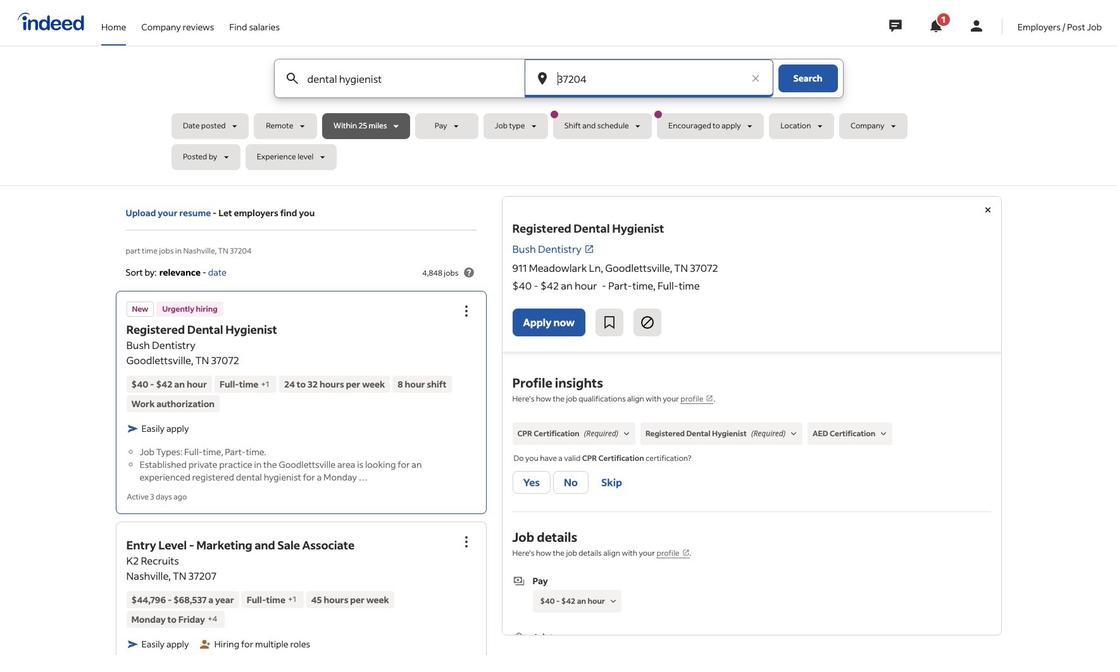 Task type: vqa. For each thing, say whether or not it's contained in the screenshot.
Job actions for Registered Dental Hygienist is collapsed icon
yes



Task type: locate. For each thing, give the bounding box(es) containing it.
close job details image
[[980, 203, 995, 218]]

job preferences (opens in a new window) image
[[682, 549, 690, 557]]

search: Job title, keywords, or company text field
[[305, 59, 503, 97]]

missing qualification image
[[788, 428, 799, 440]]

bush dentistry (opens in a new tab) image
[[584, 244, 594, 254]]

1 missing qualification image from the left
[[621, 428, 632, 440]]

missing preference image
[[608, 596, 619, 608]]

None search field
[[171, 59, 946, 175]]

0 horizontal spatial missing qualification image
[[621, 428, 632, 440]]

Edit location text field
[[555, 59, 743, 97]]

missing qualification image
[[621, 428, 632, 440], [878, 428, 889, 440]]

1 horizontal spatial missing qualification image
[[878, 428, 889, 440]]

save this job image
[[602, 315, 617, 330]]



Task type: describe. For each thing, give the bounding box(es) containing it.
job actions for entry level - marketing and sale associate is collapsed image
[[459, 534, 474, 550]]

help icon image
[[461, 265, 476, 280]]

not interested image
[[640, 315, 655, 330]]

clear location input image
[[749, 72, 762, 85]]

profile (opens in a new window) image
[[706, 395, 714, 402]]

job actions for registered dental hygienist is collapsed image
[[459, 304, 474, 319]]

2 missing qualification image from the left
[[878, 428, 889, 440]]

account image
[[969, 18, 984, 34]]

messages unread count 0 image
[[887, 13, 904, 39]]



